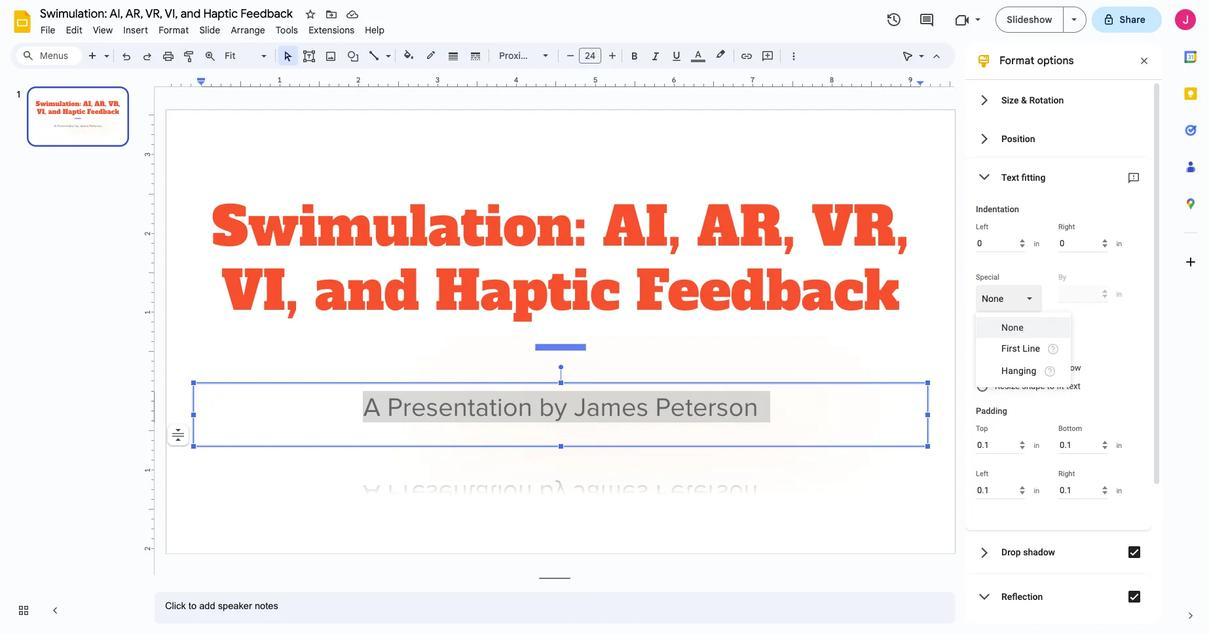 Task type: describe. For each thing, give the bounding box(es) containing it.
arrange
[[231, 24, 265, 36]]

Star checkbox
[[301, 5, 320, 24]]

border color: transparent image
[[424, 47, 439, 64]]

insert image image
[[323, 47, 338, 65]]

border dash option
[[468, 47, 483, 65]]

proxima
[[499, 50, 534, 62]]

format for format
[[159, 24, 189, 36]]

right margin image
[[917, 77, 955, 86]]

text inside option
[[1066, 381, 1081, 391]]

menu bar banner
[[0, 0, 1209, 634]]

file menu item
[[35, 22, 61, 38]]

shape image
[[346, 47, 361, 65]]

text fitting
[[1002, 172, 1046, 182]]

in for top padding, measured in inches. value must be between 0 and 0.5772 text box
[[1034, 441, 1040, 450]]

text
[[1002, 172, 1019, 182]]

list box inside format options application
[[976, 312, 1071, 387]]

fitting
[[1022, 172, 1046, 182]]

slide menu item
[[194, 22, 226, 38]]

in for right padding, measured in inches. value must be between 0 and 9.0933 text box
[[1117, 486, 1122, 495]]

right for right padding, measured in inches. value must be between 0 and 9.0933 text box
[[1059, 470, 1075, 478]]

edit
[[66, 24, 82, 36]]

indentation
[[976, 204, 1019, 214]]

Shrink text on overflow radio
[[976, 359, 1142, 377]]

drop shadow tab
[[966, 530, 1152, 575]]

in for left padding, measured in inches. value must be between 0 and 9.0933 text box
[[1034, 486, 1040, 495]]

mode and view toolbar
[[897, 43, 947, 69]]

to
[[1047, 381, 1055, 391]]

border weight option
[[446, 47, 461, 65]]

bottom
[[1059, 425, 1082, 433]]

reflection tab
[[966, 575, 1152, 619]]

in for 'bottom padding, measured in inches. value must be between 0 and 0.5772' text box
[[1117, 441, 1122, 450]]

text color image
[[691, 47, 706, 62]]

overflow
[[1049, 363, 1081, 373]]

first line
[[1002, 343, 1040, 354]]

format options application
[[0, 0, 1209, 634]]

format for format options
[[1000, 54, 1035, 67]]

none inside special indent type list box
[[982, 293, 1004, 304]]

share button
[[1092, 7, 1162, 33]]

navigation inside format options application
[[0, 74, 144, 634]]

menu bar inside menu bar banner
[[35, 17, 390, 39]]

auto fit type option group
[[976, 341, 1142, 401]]

Rename text field
[[35, 5, 300, 21]]

text inside 'radio'
[[1021, 363, 1035, 373]]

tools
[[276, 24, 298, 36]]

indentation of the first line of a paragraph. element
[[1048, 343, 1059, 355]]

shrink text on overflow
[[995, 363, 1081, 373]]

resize shape to fit text
[[995, 381, 1081, 391]]

tab list inside menu bar banner
[[1173, 39, 1209, 597]]

view menu item
[[88, 22, 118, 38]]

size & rotation tab
[[966, 81, 1152, 119]]

drop shadow
[[1002, 547, 1055, 557]]

position tab
[[966, 119, 1152, 158]]

shrink text on overflow image
[[169, 426, 187, 444]]

opacity
[[976, 625, 1000, 633]]

highlight color image
[[713, 47, 728, 62]]

Toggle shadow checkbox
[[1122, 539, 1148, 565]]

proxima nova
[[499, 50, 558, 62]]

file
[[41, 24, 55, 36]]

format options section
[[966, 43, 1162, 634]]

Menus field
[[16, 47, 82, 65]]

Special indent amount, measured in inches. Value must be between 0.01 and 8.9933 text field
[[1059, 285, 1108, 303]]

Font size text field
[[580, 48, 601, 64]]



Task type: vqa. For each thing, say whether or not it's contained in the screenshot.
ZOOM icon
no



Task type: locate. For each thing, give the bounding box(es) containing it.
Right indent, measured in inches. Value must be between -0.4409 and 8.9933 text field
[[1059, 235, 1108, 252]]

1 right from the top
[[1059, 223, 1075, 231]]

slideshow button
[[996, 7, 1064, 33]]

tools menu item
[[271, 22, 303, 38]]

select line image
[[383, 47, 391, 52]]

1 left from the top
[[976, 223, 989, 231]]

slide
[[199, 24, 220, 36]]

arrange menu item
[[226, 22, 271, 38]]

in right right padding, measured in inches. value must be between 0 and 9.0933 text box
[[1117, 486, 1122, 495]]

left down the "indentation"
[[976, 223, 989, 231]]

format left 'options'
[[1000, 54, 1035, 67]]

left for "left indent, measured in inches. value must be between -0.4409 and 8.9933" 'text field'
[[976, 223, 989, 231]]

left
[[976, 223, 989, 231], [976, 470, 989, 478]]

font list. proxima nova selected. option
[[499, 47, 558, 65]]

Font size field
[[579, 48, 607, 67]]

position
[[1002, 133, 1035, 144]]

slideshow
[[1007, 14, 1052, 26]]

size
[[1002, 95, 1019, 105]]

special
[[976, 273, 999, 282]]

options
[[1037, 54, 1074, 67]]

in
[[1034, 239, 1040, 248], [1117, 239, 1122, 248], [1117, 290, 1122, 298], [1034, 441, 1040, 450], [1117, 441, 1122, 450], [1034, 486, 1040, 495], [1117, 486, 1122, 495]]

menu bar containing file
[[35, 17, 390, 39]]

format
[[159, 24, 189, 36], [1000, 54, 1035, 67]]

list box
[[976, 312, 1071, 387]]

edit menu item
[[61, 22, 88, 38]]

0 vertical spatial none
[[982, 293, 1004, 304]]

format menu item
[[153, 22, 194, 38]]

tab list
[[1173, 39, 1209, 597]]

Top padding, measured in inches. Value must be between 0 and 0.5772 text field
[[976, 436, 1025, 454]]

extensions
[[309, 24, 355, 36]]

1 vertical spatial text
[[1066, 381, 1081, 391]]

right up right padding, measured in inches. value must be between 0 and 9.0933 text box
[[1059, 470, 1075, 478]]

format down rename text box
[[159, 24, 189, 36]]

Do not autofit radio
[[976, 341, 1142, 359]]

in right special indent amount, measured in inches. value must be between 0.01 and 8.9933 text box
[[1117, 290, 1122, 298]]

nova
[[536, 50, 558, 62]]

none down the special
[[982, 293, 1004, 304]]

by
[[1059, 273, 1067, 282]]

1 vertical spatial left
[[976, 470, 989, 478]]

format options
[[1000, 54, 1074, 67]]

none option
[[982, 292, 1004, 305]]

insert menu item
[[118, 22, 153, 38]]

0 horizontal spatial text
[[1021, 363, 1035, 373]]

shrink
[[995, 363, 1019, 373]]

in right left padding, measured in inches. value must be between 0 and 9.0933 text box
[[1034, 486, 1040, 495]]

right up the right indent, measured in inches. value must be between -0.4409 and 8.9933 text box
[[1059, 223, 1075, 231]]

line
[[1023, 343, 1040, 354]]

indentation of all lines except the first line in a paragraph. element
[[1044, 365, 1056, 377]]

right for the right indent, measured in inches. value must be between -0.4409 and 8.9933 text box
[[1059, 223, 1075, 231]]

first
[[1002, 343, 1020, 354]]

insert
[[123, 24, 148, 36]]

help
[[365, 24, 385, 36]]

view
[[93, 24, 113, 36]]

0 vertical spatial left
[[976, 223, 989, 231]]

1 vertical spatial none
[[1002, 322, 1024, 333]]

in for the right indent, measured in inches. value must be between -0.4409 and 8.9933 text box
[[1117, 239, 1122, 248]]

right
[[1059, 223, 1075, 231], [1059, 470, 1075, 478]]

left up left padding, measured in inches. value must be between 0 and 9.0933 text box
[[976, 470, 989, 478]]

text
[[1021, 363, 1035, 373], [1066, 381, 1081, 391]]

resize
[[995, 381, 1020, 391]]

0 horizontal spatial format
[[159, 24, 189, 36]]

text left on on the right of the page
[[1021, 363, 1035, 373]]

1 horizontal spatial text
[[1066, 381, 1081, 391]]

in right the right indent, measured in inches. value must be between -0.4409 and 8.9933 text box
[[1117, 239, 1122, 248]]

in right 'bottom padding, measured in inches. value must be between 0 and 0.5772' text box
[[1117, 441, 1122, 450]]

not
[[1008, 345, 1020, 354]]

Left indent, measured in inches. Value must be between -0.4409 and 8.9933 text field
[[976, 235, 1025, 252]]

left margin image
[[167, 77, 205, 86]]

2 left from the top
[[976, 470, 989, 478]]

1 horizontal spatial format
[[1000, 54, 1035, 67]]

none up first
[[1002, 322, 1024, 333]]

help menu item
[[360, 22, 390, 38]]

text right fit
[[1066, 381, 1081, 391]]

extensions menu item
[[303, 22, 360, 38]]

0 vertical spatial text
[[1021, 363, 1035, 373]]

Resize shape to fit text radio
[[976, 377, 1142, 396]]

do
[[995, 345, 1006, 354]]

&
[[1021, 95, 1027, 105]]

padding
[[976, 406, 1007, 416]]

navigation
[[0, 74, 144, 634]]

autofit
[[1022, 345, 1046, 354]]

Zoom field
[[221, 47, 273, 66]]

on
[[1037, 363, 1047, 373]]

autofit
[[976, 326, 1002, 335]]

Zoom text field
[[223, 47, 259, 65]]

main toolbar
[[81, 0, 804, 508]]

0 vertical spatial format
[[159, 24, 189, 36]]

Bottom padding, measured in inches. Value must be between 0 and 0.5772 text field
[[1059, 436, 1108, 454]]

1 vertical spatial format
[[1000, 54, 1035, 67]]

fill color: transparent image
[[401, 47, 416, 64]]

drop
[[1002, 547, 1021, 557]]

do not autofit
[[995, 345, 1046, 354]]

Right padding, measured in inches. Value must be between 0 and 9.0933 text field
[[1059, 481, 1108, 499]]

in right "left indent, measured in inches. value must be between -0.4409 and 8.9933" 'text field'
[[1034, 239, 1040, 248]]

in for "left indent, measured in inches. value must be between -0.4409 and 8.9933" 'text field'
[[1034, 239, 1040, 248]]

shadow
[[1023, 547, 1055, 557]]

menu bar
[[35, 17, 390, 39]]

fit
[[1057, 381, 1064, 391]]

2 right from the top
[[1059, 470, 1075, 478]]

format inside section
[[1000, 54, 1035, 67]]

rotation
[[1029, 95, 1064, 105]]

Left padding, measured in inches. Value must be between 0 and 9.0933 text field
[[976, 481, 1025, 499]]

top
[[976, 425, 988, 433]]

text fitting tab
[[966, 158, 1152, 197]]

1 vertical spatial right
[[1059, 470, 1075, 478]]

toggle shadow image
[[1122, 539, 1148, 565]]

none inside list box
[[1002, 322, 1024, 333]]

hanging
[[1002, 365, 1037, 376]]

option
[[168, 425, 189, 445]]

format inside menu item
[[159, 24, 189, 36]]

0 vertical spatial right
[[1059, 223, 1075, 231]]

special indent type list box
[[976, 285, 1042, 312]]

in for special indent amount, measured in inches. value must be between 0.01 and 8.9933 text box
[[1117, 290, 1122, 298]]

share
[[1120, 14, 1146, 26]]

left for left padding, measured in inches. value must be between 0 and 9.0933 text box
[[976, 470, 989, 478]]

in right top padding, measured in inches. value must be between 0 and 0.5772 text box
[[1034, 441, 1040, 450]]

none
[[982, 293, 1004, 304], [1002, 322, 1024, 333]]

size & rotation
[[1002, 95, 1064, 105]]

new slide with layout image
[[101, 47, 109, 52]]

shape
[[1022, 381, 1045, 391]]

reflection
[[1002, 592, 1043, 602]]

list box containing none
[[976, 312, 1071, 387]]

presentation options image
[[1071, 18, 1077, 21]]

Toggle reflection checkbox
[[1122, 584, 1148, 610]]



